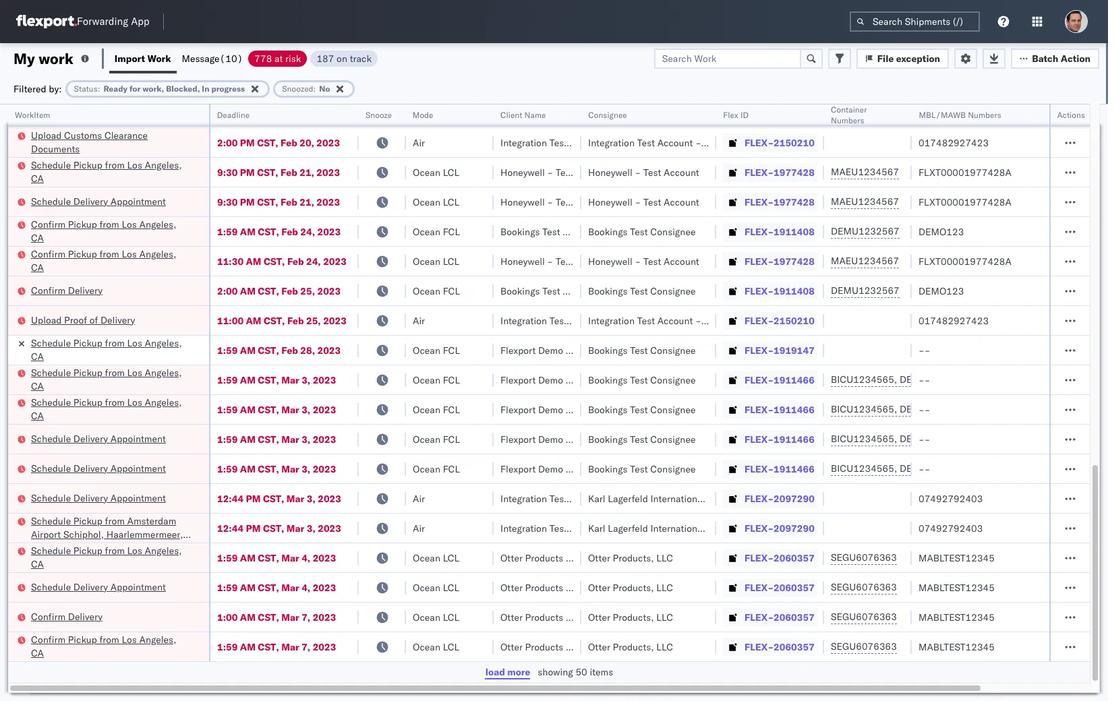 Task type: describe. For each thing, give the bounding box(es) containing it.
1 schedule delivery appointment button from the top
[[31, 106, 166, 120]]

7 flex- from the top
[[745, 285, 774, 297]]

demo123 for 2:00 am cst, feb 25, 2023
[[919, 285, 964, 297]]

lagerfeld for schedule pickup from amsterdam airport schiphol, haarlemmermeer, netherlands
[[608, 523, 648, 535]]

b.v for schedule delivery appointment
[[708, 493, 723, 505]]

2 bicu1234565, demu1232567 from the top
[[831, 404, 969, 416]]

ca for second schedule pickup from los angeles, ca link from the bottom
[[31, 410, 44, 422]]

maeu1234567 for schedule pickup from los angeles, ca
[[831, 166, 900, 178]]

19 flex- from the top
[[745, 641, 774, 654]]

1911408 for 2:00 am cst, feb 25, 2023
[[774, 285, 815, 297]]

international for schedule delivery appointment
[[651, 493, 705, 505]]

confirm for 1:59 am cst, feb 24, 2023
[[31, 218, 66, 230]]

flex-1919147
[[745, 344, 815, 357]]

2 9:30 from the top
[[217, 196, 238, 208]]

message
[[182, 52, 220, 64]]

angeles, for 1st schedule pickup from los angeles, ca link
[[145, 159, 182, 171]]

1 1:59 from the top
[[217, 226, 238, 238]]

3, for 3rd schedule pickup from los angeles, ca link
[[302, 374, 311, 386]]

batch action button
[[1012, 48, 1100, 68]]

upload customs clearance documents
[[31, 129, 148, 155]]

3 flexport from the top
[[501, 404, 536, 416]]

4 flex- from the top
[[745, 196, 774, 208]]

from for 1st schedule pickup from los angeles, ca link from the bottom
[[105, 545, 125, 557]]

pm for upload customs clearance documents link
[[240, 137, 255, 149]]

50
[[576, 667, 588, 679]]

customs
[[64, 129, 102, 141]]

1 schedule pickup from los angeles, ca button from the top
[[31, 158, 192, 187]]

schedule for second the schedule delivery appointment 'link' from the bottom
[[31, 492, 71, 504]]

mbl/mawb numbers button
[[912, 107, 1067, 121]]

snooze
[[366, 110, 392, 120]]

numbers for mbl/mawb numbers
[[968, 110, 1001, 120]]

1 flex- from the top
[[745, 107, 774, 119]]

1 otter products - test account from the top
[[501, 552, 630, 564]]

risk
[[285, 52, 301, 64]]

3 bicu1234565, from the top
[[831, 433, 898, 445]]

2 ocean from the top
[[413, 196, 441, 208]]

2 1:59 am cst, mar 3, 2023 from the top
[[217, 404, 336, 416]]

workitem button
[[8, 107, 196, 121]]

5 flex- from the top
[[745, 226, 774, 238]]

ca for 3rd schedule pickup from los angeles, ca link
[[31, 380, 44, 392]]

1 flexport from the top
[[501, 344, 536, 357]]

5 1:59 from the top
[[217, 434, 238, 446]]

flex id
[[723, 110, 749, 120]]

air for upload customs clearance documents link
[[413, 137, 425, 149]]

schiphol,
[[63, 529, 104, 541]]

feb left 17,
[[281, 107, 297, 119]]

blocked,
[[166, 83, 200, 93]]

for
[[130, 83, 141, 93]]

western
[[704, 107, 740, 119]]

4 otter products - test account from the top
[[501, 641, 630, 654]]

1 ocean fcl from the top
[[413, 226, 460, 238]]

forwarding app
[[77, 15, 150, 28]]

2:00 pm cst, feb 20, 2023
[[217, 137, 340, 149]]

2 maeu1234567 from the top
[[831, 196, 900, 208]]

7 1:59 from the top
[[217, 552, 238, 564]]

10 flex- from the top
[[745, 374, 774, 386]]

3 1:59 am cst, mar 3, 2023 from the top
[[217, 434, 336, 446]]

4 products from the top
[[525, 641, 564, 654]]

feb down 2:00 pm cst, feb 20, 2023
[[281, 166, 297, 178]]

integration for 11:00 am cst, feb 25, 2023
[[588, 315, 635, 327]]

resize handle column header for client name
[[565, 105, 582, 702]]

2 1977428 from the top
[[774, 196, 815, 208]]

confirm pickup from los angeles, ca link for 1:59 am cst, mar 7, 2023
[[31, 633, 192, 660]]

work
[[147, 52, 171, 64]]

3 1911466 from the top
[[774, 434, 815, 446]]

24, for 11:30 am cst, feb 24, 2023
[[306, 255, 321, 268]]

upload for upload proof of delivery
[[31, 314, 62, 326]]

4 flex-1911466 from the top
[[745, 463, 815, 475]]

07492792403 for schedule pickup from amsterdam airport schiphol, haarlemmermeer, netherlands
[[919, 523, 983, 535]]

message (10)
[[182, 52, 243, 64]]

5 flexport from the top
[[501, 463, 536, 475]]

2 2060357 from the top
[[774, 582, 815, 594]]

1 9:30 from the top
[[217, 166, 238, 178]]

1 4, from the top
[[302, 552, 311, 564]]

1 lcl from the top
[[443, 166, 460, 178]]

: for status
[[98, 83, 100, 93]]

resize handle column header for mode
[[478, 105, 494, 702]]

test 2
[[1088, 434, 1109, 446]]

3, for second schedule pickup from los angeles, ca link from the bottom
[[302, 404, 311, 416]]

14 ocean from the top
[[413, 641, 441, 654]]

load more
[[486, 667, 531, 679]]

confirm for 11:30 am cst, feb 24, 2023
[[31, 248, 66, 260]]

proof
[[64, 314, 87, 326]]

12:44 pm cst, mar 3, 2023 for schedule pickup from amsterdam airport schiphol, haarlemmermeer, netherlands
[[217, 523, 341, 535]]

2 flexport from the top
[[501, 374, 536, 386]]

file
[[878, 52, 894, 64]]

test
[[1088, 434, 1104, 446]]

upload proof of delivery button
[[31, 313, 135, 328]]

13 ocean from the top
[[413, 612, 441, 624]]

4 1:59 am cst, mar 3, 2023 from the top
[[217, 463, 336, 475]]

3 lcl from the top
[[443, 255, 460, 268]]

1919147
[[774, 344, 815, 357]]

filtered by:
[[13, 83, 62, 95]]

3 2060357 from the top
[[774, 612, 815, 624]]

3 schedule delivery appointment link from the top
[[31, 432, 166, 446]]

1 flex-1911466 from the top
[[745, 374, 815, 386]]

schedule delivery appointment for second the schedule delivery appointment 'link' from the bottom
[[31, 492, 166, 504]]

from for confirm pickup from los angeles, ca link corresponding to 1:59 am cst, mar 7, 2023
[[100, 634, 119, 646]]

appointment for first the schedule delivery appointment 'link' from the bottom
[[111, 581, 166, 593]]

mbl/mawb numbers
[[919, 110, 1001, 120]]

20,
[[300, 137, 314, 149]]

netherlands
[[31, 542, 84, 554]]

1:59 am cst, feb 24, 2023
[[217, 226, 341, 238]]

4 products, from the top
[[613, 641, 654, 654]]

schedule pickup from amsterdam airport schiphol, haarlemmermeer, netherlands link
[[31, 515, 192, 554]]

4 demo from the top
[[538, 434, 563, 446]]

11:30 am cst, feb 24, 2023
[[217, 255, 347, 268]]

mode button
[[406, 107, 480, 121]]

deadline button
[[211, 107, 345, 121]]

2001714
[[774, 107, 815, 119]]

import work
[[115, 52, 171, 64]]

pickup for 3rd schedule pickup from los angeles, ca link
[[73, 367, 103, 379]]

action
[[1061, 52, 1091, 64]]

1:59 am cst, mar 7, 2023
[[217, 641, 336, 654]]

my
[[13, 49, 35, 68]]

app
[[131, 15, 150, 28]]

confirm pickup from los angeles, ca button for 1:59 am cst, feb 24, 2023
[[31, 218, 192, 246]]

5 fcl from the top
[[443, 404, 460, 416]]

snoozed
[[282, 83, 313, 93]]

6 1:59 from the top
[[217, 463, 238, 475]]

confirm delivery button for 2:00 am cst, feb 25, 2023
[[31, 284, 103, 299]]

name
[[525, 110, 546, 120]]

2 1:59 am cst, mar 4, 2023 from the top
[[217, 582, 336, 594]]

3 otter products, llc from the top
[[588, 612, 673, 624]]

1 bicu1234565, demu1232567 from the top
[[831, 374, 969, 386]]

resize handle column header for deadline
[[343, 105, 359, 702]]

resize handle column header for flex id
[[808, 105, 825, 702]]

11 flex- from the top
[[745, 404, 774, 416]]

1 demo from the top
[[538, 344, 563, 357]]

9 ocean from the top
[[413, 434, 441, 446]]

mbl/mawb
[[919, 110, 966, 120]]

appointment for 2nd the schedule delivery appointment 'link' from the top
[[111, 195, 166, 207]]

amsterdam
[[127, 515, 176, 527]]

confirm delivery for 2:00
[[31, 284, 103, 297]]

schedule for first the schedule delivery appointment 'link' from the top of the page
[[31, 106, 71, 118]]

from for 1st schedule pickup from los angeles, ca link
[[105, 159, 125, 171]]

pm for schedule pickup from amsterdam airport schiphol, haarlemmermeer, netherlands link
[[246, 523, 261, 535]]

exception
[[897, 52, 941, 64]]

karl for schedule delivery appointment
[[588, 493, 606, 505]]

id
[[741, 110, 749, 120]]

pickup for schedule pickup from amsterdam airport schiphol, haarlemmermeer, netherlands link
[[73, 515, 103, 527]]

resize handle column header for consignee
[[700, 105, 717, 702]]

schedule for schedule pickup from amsterdam airport schiphol, haarlemmermeer, netherlands link
[[31, 515, 71, 527]]

integration test account - western digital
[[588, 107, 770, 119]]

batch action
[[1032, 52, 1091, 64]]

status
[[74, 83, 98, 93]]

4 lcl from the top
[[443, 552, 460, 564]]

2 schedule delivery appointment button from the top
[[31, 195, 166, 210]]

upload proof of delivery link
[[31, 313, 135, 327]]

4 schedule pickup from los angeles, ca button from the top
[[31, 544, 192, 573]]

showing 50 items
[[538, 667, 614, 679]]

confirm delivery link for 1:00 am cst, mar 7, 2023
[[31, 610, 103, 624]]

forwarding
[[77, 15, 128, 28]]

documents
[[31, 143, 80, 155]]

air for schedule pickup from amsterdam airport schiphol, haarlemmermeer, netherlands link
[[413, 523, 425, 535]]

3 schedule pickup from los angeles, ca button from the top
[[31, 396, 192, 424]]

flex-2150210 for 11:00 am cst, feb 25, 2023
[[745, 315, 815, 327]]

client name
[[501, 110, 546, 120]]

6 flex- from the top
[[745, 255, 774, 268]]

1 1911466 from the top
[[774, 374, 815, 386]]

feb left the 28,
[[282, 344, 298, 357]]

3 confirm from the top
[[31, 284, 66, 297]]

8 flex- from the top
[[745, 315, 774, 327]]

container numbers
[[831, 105, 867, 126]]

4 confirm from the top
[[31, 611, 66, 623]]

3 mabltest12345 from the top
[[919, 612, 995, 624]]

feb up 11:30 am cst, feb 24, 2023
[[282, 226, 298, 238]]

airport
[[31, 529, 61, 541]]

work,
[[143, 83, 164, 93]]

4 segu6076363 from the top
[[831, 641, 897, 653]]

at
[[275, 52, 283, 64]]

6 schedule delivery appointment button from the top
[[31, 581, 166, 595]]

778
[[255, 52, 272, 64]]

schedule pickup from amsterdam airport schiphol, haarlemmermeer, netherlands button
[[31, 515, 192, 554]]

4 flexport demo consignee from the top
[[501, 434, 611, 446]]

consignee button
[[582, 107, 703, 121]]

3 flex- from the top
[[745, 166, 774, 178]]

feb up the 28,
[[287, 315, 304, 327]]

client
[[501, 110, 523, 120]]

schedule pickup from amsterdam airport schiphol, haarlemmermeer, netherlands
[[31, 515, 183, 554]]

1977428 for schedule pickup from los angeles, ca
[[774, 166, 815, 178]]

017482927423 for 2:00 pm cst, feb 20, 2023
[[919, 137, 989, 149]]

by:
[[49, 83, 62, 95]]

delivery inside button
[[101, 314, 135, 326]]

1:00
[[217, 612, 238, 624]]

11:30
[[217, 255, 244, 268]]

2 flxt00001977428a from the top
[[919, 196, 1012, 208]]

4 fcl from the top
[[443, 374, 460, 386]]

5 ocean fcl from the top
[[413, 404, 460, 416]]

4 ocean from the top
[[413, 255, 441, 268]]

haarlemmermeer,
[[106, 529, 183, 541]]

9 flex- from the top
[[745, 344, 774, 357]]

upload customs clearance documents button
[[31, 129, 192, 157]]

opera
[[1088, 110, 1109, 120]]

5 schedule delivery appointment link from the top
[[31, 492, 166, 505]]

flex-1977428 for confirm pickup from los angeles, ca
[[745, 255, 815, 268]]

2
[[1107, 434, 1109, 446]]

778 at risk
[[255, 52, 301, 64]]

flex-1911408 for 1:59 am cst, feb 24, 2023
[[745, 226, 815, 238]]

14 flex- from the top
[[745, 493, 774, 505]]

2 1:59 from the top
[[217, 344, 238, 357]]

los for 3rd schedule pickup from los angeles, ca link
[[127, 367, 142, 379]]

flex-2001714
[[745, 107, 815, 119]]

flex id button
[[717, 107, 811, 121]]

clearance
[[105, 129, 148, 141]]

4 llc from the top
[[657, 641, 673, 654]]

deadline
[[217, 110, 250, 120]]

1:59 am cst, feb 28, 2023
[[217, 344, 341, 357]]

2 flex- from the top
[[745, 137, 774, 149]]

los for second schedule pickup from los angeles, ca link from the bottom
[[127, 396, 142, 409]]

2 21, from the top
[[300, 196, 314, 208]]

1 ocean lcl from the top
[[413, 166, 460, 178]]

confirm delivery button for 1:00 am cst, mar 7, 2023
[[31, 610, 103, 625]]

confirm pickup from los angeles, ca for 1:59 am cst, mar 7, 2023
[[31, 634, 176, 660]]

resize handle column header for mbl/mawb numbers
[[1065, 105, 1081, 702]]

resize handle column header for workitem
[[193, 105, 209, 702]]

2 9:30 pm cst, feb 21, 2023 from the top
[[217, 196, 340, 208]]

6 ocean fcl from the top
[[413, 434, 460, 446]]

load
[[486, 667, 505, 679]]

confirm pickup from los angeles, ca link for 1:59 am cst, feb 24, 2023
[[31, 218, 192, 245]]

2 schedule pickup from los angeles, ca button from the top
[[31, 366, 192, 394]]

air for first the schedule delivery appointment 'link' from the top of the page
[[413, 107, 425, 119]]

3 demo from the top
[[538, 404, 563, 416]]

schedule pickup from los angeles, ca for 1st schedule pickup from los angeles, ca link
[[31, 159, 182, 185]]

2:00 am cst, feb 25, 2023
[[217, 285, 341, 297]]

12 ocean from the top
[[413, 582, 441, 594]]

schedule delivery appointment for first the schedule delivery appointment 'link' from the top of the page
[[31, 106, 166, 118]]

los for confirm pickup from los angeles, ca link corresponding to 1:59 am cst, mar 7, 2023
[[122, 634, 137, 646]]

track
[[350, 52, 372, 64]]

4 bicu1234565, from the top
[[831, 463, 898, 475]]

items
[[590, 667, 614, 679]]



Task type: locate. For each thing, give the bounding box(es) containing it.
9:30 down deadline
[[217, 166, 238, 178]]

angeles, for 1st schedule pickup from los angeles, ca link from the bottom
[[145, 545, 182, 557]]

0 vertical spatial flex-2150210
[[745, 137, 815, 149]]

integration
[[588, 107, 635, 119], [501, 137, 547, 149], [588, 137, 635, 149], [501, 315, 547, 327], [588, 315, 635, 327]]

air
[[413, 107, 425, 119], [413, 137, 425, 149], [413, 315, 425, 327], [413, 493, 425, 505], [413, 523, 425, 535]]

12 flex- from the top
[[745, 434, 774, 446]]

1 vertical spatial 07492792403
[[919, 523, 983, 535]]

1 bleckmann from the top
[[744, 493, 792, 505]]

0 vertical spatial 1977428
[[774, 166, 815, 178]]

2 -- from the top
[[919, 374, 931, 386]]

3 ocean fcl from the top
[[413, 344, 460, 357]]

--
[[919, 344, 931, 357], [919, 374, 931, 386], [919, 404, 931, 416], [919, 434, 931, 446], [919, 463, 931, 475]]

karl lagerfeld international b.v c/o bleckmann for schedule delivery appointment
[[588, 493, 792, 505]]

3,
[[302, 374, 311, 386], [302, 404, 311, 416], [302, 434, 311, 446], [302, 463, 311, 475], [307, 493, 316, 505], [307, 523, 316, 535]]

1 vertical spatial 9:30
[[217, 196, 238, 208]]

confirm delivery link for 2:00 am cst, feb 25, 2023
[[31, 284, 103, 297]]

1 vertical spatial upload
[[31, 314, 62, 326]]

pm for 1st schedule pickup from los angeles, ca link
[[240, 166, 255, 178]]

2150210 for 2:00 pm cst, feb 20, 2023
[[774, 137, 815, 149]]

1 vertical spatial 2097290
[[774, 523, 815, 535]]

upload customs clearance documents link
[[31, 129, 192, 156]]

017482927423 for 11:00 am cst, feb 25, 2023
[[919, 315, 989, 327]]

1 vertical spatial confirm delivery button
[[31, 610, 103, 625]]

bicu1234565, demu1232567
[[831, 374, 969, 386], [831, 404, 969, 416], [831, 433, 969, 445], [831, 463, 969, 475]]

3 confirm pickup from los angeles, ca from the top
[[31, 634, 176, 660]]

client name button
[[494, 107, 568, 121]]

filtered
[[13, 83, 46, 95]]

confirm
[[31, 218, 66, 230], [31, 248, 66, 260], [31, 284, 66, 297], [31, 611, 66, 623], [31, 634, 66, 646]]

2 vertical spatial confirm pickup from los angeles, ca button
[[31, 633, 192, 662]]

9:30 up the 11:30
[[217, 196, 238, 208]]

21,
[[300, 166, 314, 178], [300, 196, 314, 208]]

2 karl from the top
[[588, 523, 606, 535]]

1 horizontal spatial :
[[313, 83, 316, 93]]

schedule
[[31, 106, 71, 118], [31, 159, 71, 171], [31, 195, 71, 207], [31, 337, 71, 349], [31, 367, 71, 379], [31, 396, 71, 409], [31, 433, 71, 445], [31, 463, 71, 475], [31, 492, 71, 504], [31, 515, 71, 527], [31, 545, 71, 557], [31, 581, 71, 593]]

schedule delivery appointment for 2nd the schedule delivery appointment 'link' from the top
[[31, 195, 166, 207]]

from inside schedule pickup from amsterdam airport schiphol, haarlemmermeer, netherlands
[[105, 515, 125, 527]]

2 mabltest12345 from the top
[[919, 582, 995, 594]]

flex-1911408 for 2:00 am cst, feb 25, 2023
[[745, 285, 815, 297]]

1 confirm pickup from los angeles, ca from the top
[[31, 218, 176, 244]]

appointment for second the schedule delivery appointment 'link' from the bottom
[[111, 492, 166, 504]]

schedule delivery appointment for first the schedule delivery appointment 'link' from the bottom
[[31, 581, 166, 593]]

9 resize handle column header from the left
[[1065, 105, 1081, 702]]

0 vertical spatial karl lagerfeld international b.v c/o bleckmann
[[588, 493, 792, 505]]

5 lcl from the top
[[443, 582, 460, 594]]

3 -- from the top
[[919, 404, 931, 416]]

c/o for schedule delivery appointment
[[725, 493, 741, 505]]

12:44 for schedule pickup from amsterdam airport schiphol, haarlemmermeer, netherlands
[[217, 523, 244, 535]]

feb up 2:00 am cst, feb 25, 2023
[[287, 255, 304, 268]]

appointment for first the schedule delivery appointment 'link' from the top of the page
[[111, 106, 166, 118]]

9 1:59 from the top
[[217, 641, 238, 654]]

1:59 am cst, mar 3, 2023
[[217, 374, 336, 386], [217, 404, 336, 416], [217, 434, 336, 446], [217, 463, 336, 475]]

bleckmann for schedule delivery appointment
[[744, 493, 792, 505]]

maeu1234567 for confirm pickup from los angeles, ca
[[831, 255, 900, 267]]

7, up 1:59 am cst, mar 7, 2023
[[302, 612, 311, 624]]

1 2150210 from the top
[[774, 137, 815, 149]]

17,
[[300, 107, 314, 119]]

confirm pickup from los angeles, ca for 1:59 am cst, feb 24, 2023
[[31, 218, 176, 244]]

1 vertical spatial flex-1977428
[[745, 196, 815, 208]]

schedule for first the schedule delivery appointment 'link' from the bottom
[[31, 581, 71, 593]]

1 vertical spatial 1911408
[[774, 285, 815, 297]]

2 2150210 from the top
[[774, 315, 815, 327]]

7 ocean fcl from the top
[[413, 463, 460, 475]]

5 ocean from the top
[[413, 285, 441, 297]]

los for 1st schedule pickup from los angeles, ca link from the bottom
[[127, 545, 142, 557]]

0 vertical spatial flex-2097290
[[745, 493, 815, 505]]

pickup for 1st schedule pickup from los angeles, ca link
[[73, 159, 103, 171]]

3, for second the schedule delivery appointment 'link' from the bottom
[[307, 493, 316, 505]]

from for second schedule pickup from los angeles, ca link from the top of the page
[[105, 337, 125, 349]]

import
[[115, 52, 145, 64]]

2 07492792403 from the top
[[919, 523, 983, 535]]

0 vertical spatial 12:44
[[217, 493, 244, 505]]

1 horizontal spatial numbers
[[968, 110, 1001, 120]]

pickup for confirm pickup from los angeles, ca link corresponding to 1:59 am cst, mar 7, 2023
[[68, 634, 97, 646]]

showing
[[538, 667, 573, 679]]

6 ocean from the top
[[413, 344, 441, 357]]

25, up the 28,
[[306, 315, 321, 327]]

5 ca from the top
[[31, 380, 44, 392]]

1 confirm from the top
[[31, 218, 66, 230]]

1 vertical spatial 4,
[[302, 582, 311, 594]]

1:59
[[217, 226, 238, 238], [217, 344, 238, 357], [217, 374, 238, 386], [217, 404, 238, 416], [217, 434, 238, 446], [217, 463, 238, 475], [217, 552, 238, 564], [217, 582, 238, 594], [217, 641, 238, 654]]

resize handle column header for container numbers
[[896, 105, 912, 702]]

flex-2060357 button
[[723, 549, 818, 568], [723, 549, 818, 568], [723, 579, 818, 597], [723, 579, 818, 597], [723, 608, 818, 627], [723, 608, 818, 627], [723, 638, 818, 657], [723, 638, 818, 657]]

2 vertical spatial maeu1234567
[[831, 255, 900, 267]]

1 vertical spatial confirm pickup from los angeles, ca button
[[31, 247, 192, 276]]

1 vertical spatial bleckmann
[[744, 523, 792, 535]]

1 vertical spatial 21,
[[300, 196, 314, 208]]

1 07492792403 from the top
[[919, 493, 983, 505]]

2 vertical spatial flex-1977428
[[745, 255, 815, 268]]

c/o
[[725, 493, 741, 505], [725, 523, 741, 535]]

2 ca from the top
[[31, 232, 44, 244]]

24, up 2:00 am cst, feb 25, 2023
[[306, 255, 321, 268]]

3 segu6076363 from the top
[[831, 611, 897, 623]]

5 air from the top
[[413, 523, 425, 535]]

angeles, for second schedule pickup from los angeles, ca link from the top of the page
[[145, 337, 182, 349]]

2 schedule pickup from los angeles, ca link from the top
[[31, 336, 192, 363]]

international for schedule pickup from amsterdam airport schiphol, haarlemmermeer, netherlands
[[651, 523, 705, 535]]

schedule inside schedule pickup from amsterdam airport schiphol, haarlemmermeer, netherlands
[[31, 515, 71, 527]]

1 vertical spatial 25,
[[306, 315, 321, 327]]

snoozed : no
[[282, 83, 330, 93]]

feb up 1:59 am cst, feb 24, 2023
[[281, 196, 297, 208]]

0 vertical spatial 2:00
[[217, 137, 238, 149]]

1 vertical spatial karl
[[588, 523, 606, 535]]

flxt00001977428a for schedule pickup from los angeles, ca
[[919, 166, 1012, 178]]

25, down 11:30 am cst, feb 24, 2023
[[300, 285, 315, 297]]

upload inside button
[[31, 314, 62, 326]]

3 appointment from the top
[[111, 433, 166, 445]]

my work
[[13, 49, 73, 68]]

angeles, for second schedule pickup from los angeles, ca link from the bottom
[[145, 396, 182, 409]]

work
[[39, 49, 73, 68]]

7 schedule from the top
[[31, 433, 71, 445]]

1 vertical spatial confirm delivery
[[31, 611, 103, 623]]

2 vertical spatial 1977428
[[774, 255, 815, 268]]

1 vertical spatial confirm pickup from los angeles, ca
[[31, 248, 176, 274]]

1 international from the top
[[651, 493, 705, 505]]

0 vertical spatial 7,
[[302, 612, 311, 624]]

0 vertical spatial 2150210
[[774, 137, 815, 149]]

demo123 for 1:59 am cst, feb 24, 2023
[[919, 226, 964, 238]]

24, up 11:30 am cst, feb 24, 2023
[[300, 226, 315, 238]]

schedule pickup from los angeles, ca for second schedule pickup from los angeles, ca link from the top of the page
[[31, 337, 182, 363]]

0 vertical spatial international
[[651, 493, 705, 505]]

1 vertical spatial confirm delivery link
[[31, 610, 103, 624]]

1 schedule pickup from los angeles, ca from the top
[[31, 159, 182, 185]]

2 fcl from the top
[[443, 285, 460, 297]]

0 vertical spatial 12:44 pm cst, mar 3, 2023
[[217, 493, 341, 505]]

pickup for confirm pickup from los angeles, ca link associated with 11:30 am cst, feb 24, 2023
[[68, 248, 97, 260]]

0 vertical spatial 017482927423
[[919, 137, 989, 149]]

1 confirm pickup from los angeles, ca button from the top
[[31, 218, 192, 246]]

2 2097290 from the top
[[774, 523, 815, 535]]

21, down 20,
[[300, 166, 314, 178]]

2 schedule delivery appointment from the top
[[31, 195, 166, 207]]

numbers inside button
[[968, 110, 1001, 120]]

karl lagerfeld international b.v c/o bleckmann for schedule pickup from amsterdam airport schiphol, haarlemmermeer, netherlands
[[588, 523, 792, 535]]

4 flex-2060357 from the top
[[745, 641, 815, 654]]

11:00
[[217, 315, 244, 327]]

0 vertical spatial 25,
[[300, 285, 315, 297]]

1 vertical spatial 12:44 pm cst, mar 3, 2023
[[217, 523, 341, 535]]

(10)
[[220, 52, 243, 64]]

confirm delivery link
[[31, 284, 103, 297], [31, 610, 103, 624]]

flex-1977428 for schedule pickup from los angeles, ca
[[745, 166, 815, 178]]

2023
[[317, 107, 340, 119], [317, 137, 340, 149], [317, 166, 340, 178], [317, 196, 340, 208], [317, 226, 341, 238], [323, 255, 347, 268], [317, 285, 341, 297], [323, 315, 347, 327], [317, 344, 341, 357], [313, 374, 336, 386], [313, 404, 336, 416], [313, 434, 336, 446], [313, 463, 336, 475], [318, 493, 341, 505], [318, 523, 341, 535], [313, 552, 336, 564], [313, 582, 336, 594], [313, 612, 336, 624], [313, 641, 336, 654]]

2 flex-1977428 from the top
[[745, 196, 815, 208]]

feb left 20,
[[281, 137, 297, 149]]

on
[[616, 137, 630, 149], [704, 137, 718, 149], [616, 315, 630, 327], [704, 315, 718, 327]]

test
[[637, 107, 655, 119], [550, 137, 568, 149], [637, 137, 655, 149], [556, 166, 574, 178], [644, 166, 662, 178], [556, 196, 574, 208], [644, 196, 662, 208], [543, 226, 561, 238], [630, 226, 648, 238], [556, 255, 574, 268], [644, 255, 662, 268], [543, 285, 561, 297], [630, 285, 648, 297], [550, 315, 568, 327], [637, 315, 655, 327], [630, 344, 648, 357], [630, 374, 648, 386], [630, 404, 648, 416], [630, 434, 648, 446], [630, 463, 648, 475], [574, 552, 592, 564], [574, 582, 592, 594], [574, 612, 592, 624], [574, 641, 592, 654]]

angeles, for confirm pickup from los angeles, ca link associated with 11:30 am cst, feb 24, 2023
[[139, 248, 176, 260]]

1 vertical spatial flxt00001977428a
[[919, 196, 1012, 208]]

07492792403 for schedule delivery appointment
[[919, 493, 983, 505]]

schedule delivery appointment for 4th the schedule delivery appointment 'link' from the bottom of the page
[[31, 433, 166, 445]]

3 otter products - test account from the top
[[501, 612, 630, 624]]

1 7, from the top
[[302, 612, 311, 624]]

1 resize handle column header from the left
[[193, 105, 209, 702]]

integration for 2:30 pm cst, feb 17, 2023
[[588, 107, 635, 119]]

1 vertical spatial 017482927423
[[919, 315, 989, 327]]

1 flex-2097290 from the top
[[745, 493, 815, 505]]

4 schedule pickup from los angeles, ca link from the top
[[31, 396, 192, 423]]

2 flex-2097290 from the top
[[745, 523, 815, 535]]

2:30
[[217, 107, 238, 119]]

upload
[[31, 129, 62, 141], [31, 314, 62, 326]]

ca for 1st schedule pickup from los angeles, ca link
[[31, 172, 44, 185]]

los
[[127, 159, 142, 171], [122, 218, 137, 230], [122, 248, 137, 260], [127, 337, 142, 349], [127, 367, 142, 379], [127, 396, 142, 409], [127, 545, 142, 557], [122, 634, 137, 646]]

schedule pickup from los angeles, ca for 3rd schedule pickup from los angeles, ca link
[[31, 367, 182, 392]]

ca for confirm pickup from los angeles, ca link corresponding to 1:59 am cst, mar 7, 2023
[[31, 647, 44, 660]]

upload for upload customs clearance documents
[[31, 129, 62, 141]]

6 schedule delivery appointment from the top
[[31, 581, 166, 593]]

9:30
[[217, 166, 238, 178], [217, 196, 238, 208]]

3 products, from the top
[[613, 612, 654, 624]]

ready
[[104, 83, 128, 93]]

flex-2150210 up flex-1919147
[[745, 315, 815, 327]]

1 vertical spatial 12:44
[[217, 523, 244, 535]]

maeu1234567
[[831, 166, 900, 178], [831, 196, 900, 208], [831, 255, 900, 267]]

2 flexport demo consignee from the top
[[501, 374, 611, 386]]

1 schedule from the top
[[31, 106, 71, 118]]

demo
[[538, 344, 563, 357], [538, 374, 563, 386], [538, 404, 563, 416], [538, 434, 563, 446], [538, 463, 563, 475]]

2 1911408 from the top
[[774, 285, 815, 297]]

actions
[[1058, 110, 1086, 120]]

0 vertical spatial c/o
[[725, 493, 741, 505]]

1 vertical spatial karl lagerfeld international b.v c/o bleckmann
[[588, 523, 792, 535]]

flex-2150210 down flex-2001714
[[745, 137, 815, 149]]

flex-1919147 button
[[723, 341, 818, 360], [723, 341, 818, 360]]

0 vertical spatial 07492792403
[[919, 493, 983, 505]]

pm for first the schedule delivery appointment 'link' from the top of the page
[[240, 107, 255, 119]]

0 horizontal spatial numbers
[[831, 115, 865, 126]]

24, for 1:59 am cst, feb 24, 2023
[[300, 226, 315, 238]]

2097290
[[774, 493, 815, 505], [774, 523, 815, 535]]

flex-2097290 for schedule delivery appointment
[[745, 493, 815, 505]]

0 vertical spatial 9:30
[[217, 166, 238, 178]]

Search Shipments (/) text field
[[850, 11, 980, 32]]

1977428 for confirm pickup from los angeles, ca
[[774, 255, 815, 268]]

integration test account - on ag
[[501, 137, 646, 149], [588, 137, 734, 149], [501, 315, 646, 327], [588, 315, 734, 327]]

appointment
[[111, 106, 166, 118], [111, 195, 166, 207], [111, 433, 166, 445], [111, 463, 166, 475], [111, 492, 166, 504], [111, 581, 166, 593]]

1 21, from the top
[[300, 166, 314, 178]]

ocean lcl
[[413, 166, 460, 178], [413, 196, 460, 208], [413, 255, 460, 268], [413, 552, 460, 564], [413, 582, 460, 594], [413, 612, 460, 624], [413, 641, 460, 654]]

9:30 pm cst, feb 21, 2023 up 1:59 am cst, feb 24, 2023
[[217, 196, 340, 208]]

11:00 am cst, feb 25, 2023
[[217, 315, 347, 327]]

6 ca from the top
[[31, 410, 44, 422]]

0 vertical spatial confirm delivery link
[[31, 284, 103, 297]]

5 schedule delivery appointment from the top
[[31, 492, 166, 504]]

2 schedule delivery appointment link from the top
[[31, 195, 166, 208]]

ca for 1:59 am cst, feb 24, 2023's confirm pickup from los angeles, ca link
[[31, 232, 44, 244]]

0 vertical spatial confirm delivery button
[[31, 284, 103, 299]]

upload inside upload customs clearance documents
[[31, 129, 62, 141]]

1 1911408 from the top
[[774, 226, 815, 238]]

2 karl lagerfeld international b.v c/o bleckmann from the top
[[588, 523, 792, 535]]

2 vertical spatial confirm pickup from los angeles, ca link
[[31, 633, 192, 660]]

2150210 down 2001714
[[774, 137, 815, 149]]

schedule for second schedule pickup from los angeles, ca link from the top of the page
[[31, 337, 71, 349]]

0 vertical spatial confirm pickup from los angeles, ca link
[[31, 218, 192, 245]]

17 flex- from the top
[[745, 582, 774, 594]]

angeles, for confirm pickup from los angeles, ca link corresponding to 1:59 am cst, mar 7, 2023
[[139, 634, 176, 646]]

25,
[[300, 285, 315, 297], [306, 315, 321, 327]]

2:00 up 11:00
[[217, 285, 238, 297]]

mode
[[413, 110, 434, 120]]

feb down 11:30 am cst, feb 24, 2023
[[282, 285, 298, 297]]

1 vertical spatial 1977428
[[774, 196, 815, 208]]

flexport. image
[[16, 15, 77, 28]]

upload proof of delivery
[[31, 314, 135, 326]]

schedule pickup from los angeles, ca
[[31, 159, 182, 185], [31, 337, 182, 363], [31, 367, 182, 392], [31, 396, 182, 422], [31, 545, 182, 571]]

0 vertical spatial lagerfeld
[[608, 493, 648, 505]]

1 vertical spatial flex-2097290
[[745, 523, 815, 535]]

forwarding app link
[[16, 15, 150, 28]]

angeles, for 1:59 am cst, feb 24, 2023's confirm pickup from los angeles, ca link
[[139, 218, 176, 230]]

017482927423
[[919, 137, 989, 149], [919, 315, 989, 327]]

1 ocean from the top
[[413, 166, 441, 178]]

2 vertical spatial flxt00001977428a
[[919, 255, 1012, 268]]

1 lagerfeld from the top
[[608, 493, 648, 505]]

from for 3rd schedule pickup from los angeles, ca link
[[105, 367, 125, 379]]

7, for 1:59 am cst, mar 7, 2023
[[302, 641, 311, 654]]

confirm delivery
[[31, 284, 103, 297], [31, 611, 103, 623]]

1 products from the top
[[525, 552, 564, 564]]

1977428
[[774, 166, 815, 178], [774, 196, 815, 208], [774, 255, 815, 268]]

schedule delivery appointment button
[[31, 106, 166, 120], [31, 195, 166, 210], [31, 432, 166, 447], [31, 462, 166, 477], [31, 492, 166, 506], [31, 581, 166, 595]]

confirm for 1:59 am cst, mar 7, 2023
[[31, 634, 66, 646]]

schedule for 1st schedule pickup from los angeles, ca link from the bottom
[[31, 545, 71, 557]]

1 vertical spatial 9:30 pm cst, feb 21, 2023
[[217, 196, 340, 208]]

1 b.v from the top
[[708, 493, 723, 505]]

4 otter products, llc from the top
[[588, 641, 673, 654]]

pm for second the schedule delivery appointment 'link' from the bottom
[[246, 493, 261, 505]]

0 vertical spatial upload
[[31, 129, 62, 141]]

21, up 1:59 am cst, feb 24, 2023
[[300, 196, 314, 208]]

11 schedule from the top
[[31, 545, 71, 557]]

28,
[[300, 344, 315, 357]]

1 confirm delivery button from the top
[[31, 284, 103, 299]]

digital
[[742, 107, 770, 119]]

1 vertical spatial flex-1911408
[[745, 285, 815, 297]]

los for confirm pickup from los angeles, ca link associated with 11:30 am cst, feb 24, 2023
[[122, 248, 137, 260]]

consignee inside button
[[588, 110, 627, 120]]

no
[[319, 83, 330, 93]]

0 vertical spatial 1:59 am cst, mar 4, 2023
[[217, 552, 336, 564]]

0 horizontal spatial :
[[98, 83, 100, 93]]

3 flex-1911466 from the top
[[745, 434, 815, 446]]

container numbers button
[[825, 102, 899, 126]]

upload up documents
[[31, 129, 62, 141]]

angeles,
[[145, 159, 182, 171], [139, 218, 176, 230], [139, 248, 176, 260], [145, 337, 182, 349], [145, 367, 182, 379], [145, 396, 182, 409], [145, 545, 182, 557], [139, 634, 176, 646]]

0 vertical spatial maeu1234567
[[831, 166, 900, 178]]

2097290 for schedule delivery appointment
[[774, 493, 815, 505]]

187 on track
[[317, 52, 372, 64]]

2 vertical spatial confirm pickup from los angeles, ca
[[31, 634, 176, 660]]

0 vertical spatial confirm pickup from los angeles, ca button
[[31, 218, 192, 246]]

0 vertical spatial 9:30 pm cst, feb 21, 2023
[[217, 166, 340, 178]]

12 schedule from the top
[[31, 581, 71, 593]]

1 vertical spatial 24,
[[306, 255, 321, 268]]

2 demo from the top
[[538, 374, 563, 386]]

flxt00001977428a for confirm pickup from los angeles, ca
[[919, 255, 1012, 268]]

confirm delivery button
[[31, 284, 103, 299], [31, 610, 103, 625]]

0 vertical spatial 24,
[[300, 226, 315, 238]]

0 vertical spatial confirm pickup from los angeles, ca
[[31, 218, 176, 244]]

0 vertical spatial 4,
[[302, 552, 311, 564]]

2:00 for 2:00 am cst, feb 25, 2023
[[217, 285, 238, 297]]

from for 1:59 am cst, feb 24, 2023's confirm pickup from los angeles, ca link
[[100, 218, 119, 230]]

upload left proof
[[31, 314, 62, 326]]

3 llc from the top
[[657, 612, 673, 624]]

los for 1:59 am cst, feb 24, 2023's confirm pickup from los angeles, ca link
[[122, 218, 137, 230]]

1 vertical spatial b.v
[[708, 523, 723, 535]]

1 vertical spatial demo123
[[919, 285, 964, 297]]

karl for schedule pickup from amsterdam airport schiphol, haarlemmermeer, netherlands
[[588, 523, 606, 535]]

file exception
[[878, 52, 941, 64]]

1 vertical spatial confirm pickup from los angeles, ca link
[[31, 247, 192, 274]]

7, down 1:00 am cst, mar 7, 2023
[[302, 641, 311, 654]]

from for confirm pickup from los angeles, ca link associated with 11:30 am cst, feb 24, 2023
[[100, 248, 119, 260]]

1 vertical spatial 7,
[[302, 641, 311, 654]]

bicu1234565,
[[831, 374, 898, 386], [831, 404, 898, 416], [831, 433, 898, 445], [831, 463, 898, 475]]

: left no
[[313, 83, 316, 93]]

2150210 up 1919147 on the right of the page
[[774, 315, 815, 327]]

numbers
[[968, 110, 1001, 120], [831, 115, 865, 126]]

bookings test consignee
[[501, 226, 608, 238], [588, 226, 696, 238], [501, 285, 608, 297], [588, 285, 696, 297], [588, 344, 696, 357], [588, 374, 696, 386], [588, 404, 696, 416], [588, 434, 696, 446], [588, 463, 696, 475]]

0 vertical spatial 21,
[[300, 166, 314, 178]]

:
[[98, 83, 100, 93], [313, 83, 316, 93]]

1 air from the top
[[413, 107, 425, 119]]

appointment for 4th the schedule delivery appointment 'link' from the top of the page
[[111, 463, 166, 475]]

0 vertical spatial b.v
[[708, 493, 723, 505]]

0 vertical spatial flex-1977428
[[745, 166, 815, 178]]

numbers down container
[[831, 115, 865, 126]]

1 vertical spatial 1:59 am cst, mar 4, 2023
[[217, 582, 336, 594]]

2 flex-2060357 from the top
[[745, 582, 815, 594]]

5 schedule delivery appointment button from the top
[[31, 492, 166, 506]]

0 vertical spatial flex-1911408
[[745, 226, 815, 238]]

3, for schedule pickup from amsterdam airport schiphol, haarlemmermeer, netherlands link
[[307, 523, 316, 535]]

4 schedule delivery appointment link from the top
[[31, 462, 166, 475]]

schedule pickup from los angeles, ca for 1st schedule pickup from los angeles, ca link from the bottom
[[31, 545, 182, 571]]

resize handle column header
[[193, 105, 209, 702], [343, 105, 359, 702], [390, 105, 406, 702], [478, 105, 494, 702], [565, 105, 582, 702], [700, 105, 717, 702], [808, 105, 825, 702], [896, 105, 912, 702], [1065, 105, 1081, 702], [1074, 105, 1090, 702]]

otter
[[501, 552, 523, 564], [588, 552, 611, 564], [501, 582, 523, 594], [588, 582, 611, 594], [501, 612, 523, 624], [588, 612, 611, 624], [501, 641, 523, 654], [588, 641, 611, 654]]

angeles, for 3rd schedule pickup from los angeles, ca link
[[145, 367, 182, 379]]

: left ready
[[98, 83, 100, 93]]

2:00 down deadline
[[217, 137, 238, 149]]

pickup inside schedule pickup from amsterdam airport schiphol, haarlemmermeer, netherlands
[[73, 515, 103, 527]]

9:30 pm cst, feb 21, 2023 down 2:00 pm cst, feb 20, 2023
[[217, 166, 340, 178]]

7 ocean lcl from the top
[[413, 641, 460, 654]]

more
[[508, 667, 531, 679]]

0 vertical spatial bleckmann
[[744, 493, 792, 505]]

ca for second schedule pickup from los angeles, ca link from the top of the page
[[31, 351, 44, 363]]

appointment for 4th the schedule delivery appointment 'link' from the bottom of the page
[[111, 433, 166, 445]]

2:00 for 2:00 pm cst, feb 20, 2023
[[217, 137, 238, 149]]

10 schedule from the top
[[31, 515, 71, 527]]

0 vertical spatial demo123
[[919, 226, 964, 238]]

2 segu6076363 from the top
[[831, 582, 897, 594]]

batch
[[1032, 52, 1059, 64]]

Search Work text field
[[654, 48, 801, 68]]

b.v for schedule pickup from amsterdam airport schiphol, haarlemmermeer, netherlands
[[708, 523, 723, 535]]

confirm pickup from los angeles, ca button for 11:30 am cst, feb 24, 2023
[[31, 247, 192, 276]]

numbers for container numbers
[[831, 115, 865, 126]]

1 vertical spatial maeu1234567
[[831, 196, 900, 208]]

0 vertical spatial 2097290
[[774, 493, 815, 505]]

1 vertical spatial 2150210
[[774, 315, 815, 327]]

flex-1911466 button
[[723, 371, 818, 390], [723, 371, 818, 390], [723, 400, 818, 419], [723, 400, 818, 419], [723, 430, 818, 449], [723, 430, 818, 449], [723, 460, 818, 479], [723, 460, 818, 479]]

1 confirm delivery from the top
[[31, 284, 103, 297]]

1 : from the left
[[98, 83, 100, 93]]

0 vertical spatial flxt00001977428a
[[919, 166, 1012, 178]]

in
[[202, 83, 209, 93]]

2 confirm pickup from los angeles, ca link from the top
[[31, 247, 192, 274]]

15 flex- from the top
[[745, 523, 774, 535]]

numbers right "mbl/mawb"
[[968, 110, 1001, 120]]

from for schedule pickup from amsterdam airport schiphol, haarlemmermeer, netherlands link
[[105, 515, 125, 527]]

ca for 1st schedule pickup from los angeles, ca link from the bottom
[[31, 558, 44, 571]]

2150210
[[774, 137, 815, 149], [774, 315, 815, 327]]

8 ocean from the top
[[413, 404, 441, 416]]

of
[[90, 314, 98, 326]]

1 vertical spatial international
[[651, 523, 705, 535]]

schedule for 1st schedule pickup from los angeles, ca link
[[31, 159, 71, 171]]

1 vertical spatial flex-2150210
[[745, 315, 815, 327]]

3 flexport demo consignee from the top
[[501, 404, 611, 416]]

1 maeu1234567 from the top
[[831, 166, 900, 178]]

1911408 for 1:59 am cst, feb 24, 2023
[[774, 226, 815, 238]]

0 vertical spatial confirm delivery
[[31, 284, 103, 297]]

2097290 for schedule pickup from amsterdam airport schiphol, haarlemmermeer, netherlands
[[774, 523, 815, 535]]

1 segu6076363 from the top
[[831, 552, 897, 564]]

status : ready for work, blocked, in progress
[[74, 83, 245, 93]]

import work button
[[109, 43, 176, 74]]

progress
[[211, 83, 245, 93]]

file exception button
[[857, 48, 949, 68], [857, 48, 949, 68]]

1 vertical spatial lagerfeld
[[608, 523, 648, 535]]

1 vertical spatial c/o
[[725, 523, 741, 535]]

0 vertical spatial 1911408
[[774, 226, 815, 238]]

1 vertical spatial 2:00
[[217, 285, 238, 297]]

from for second schedule pickup from los angeles, ca link from the bottom
[[105, 396, 125, 409]]

pickup
[[73, 159, 103, 171], [68, 218, 97, 230], [68, 248, 97, 260], [73, 337, 103, 349], [73, 367, 103, 379], [73, 396, 103, 409], [73, 515, 103, 527], [73, 545, 103, 557], [68, 634, 97, 646]]

products,
[[613, 552, 654, 564], [613, 582, 654, 594], [613, 612, 654, 624], [613, 641, 654, 654]]

numbers inside container numbers
[[831, 115, 865, 126]]

: for snoozed
[[313, 83, 316, 93]]

0 vertical spatial karl
[[588, 493, 606, 505]]

10 resize handle column header from the left
[[1074, 105, 1090, 702]]



Task type: vqa. For each thing, say whether or not it's contained in the screenshot.


